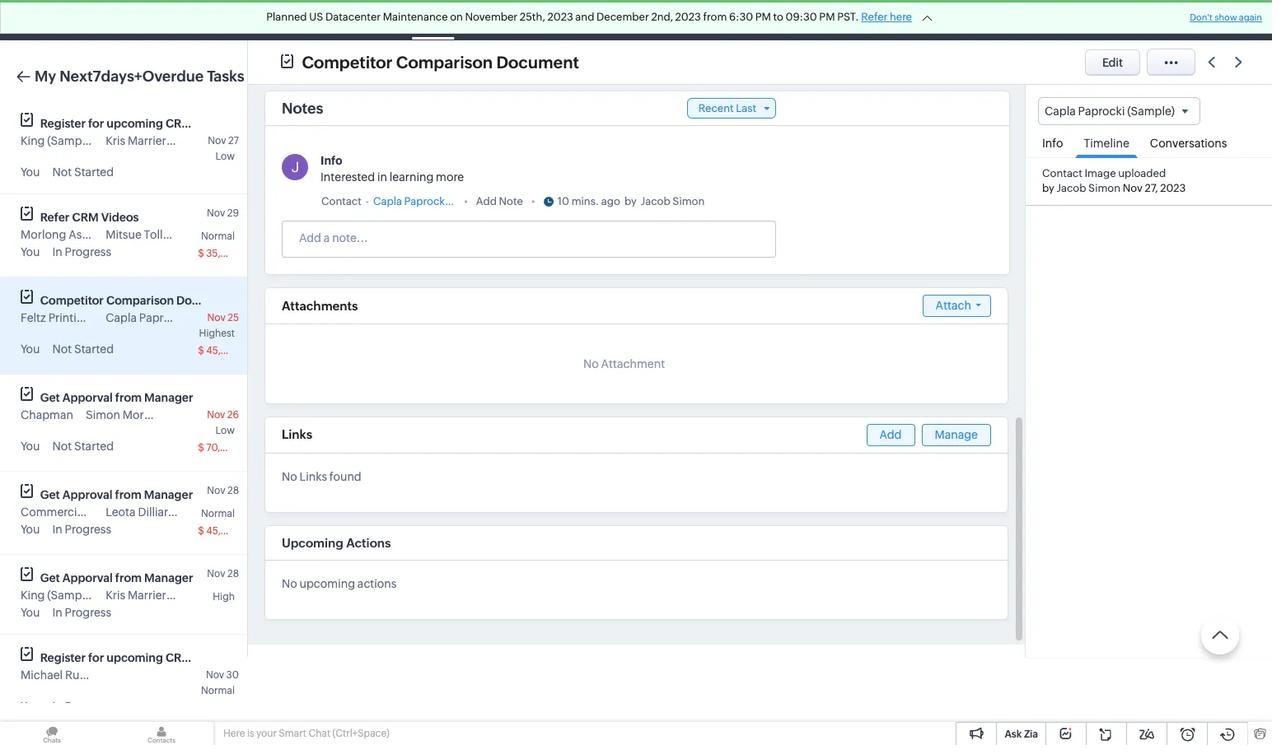Task type: vqa. For each thing, say whether or not it's contained in the screenshot.
Search text box
no



Task type: describe. For each thing, give the bounding box(es) containing it.
28 for leota dilliard (sample)
[[227, 485, 239, 497]]

attach
[[936, 299, 972, 312]]

don't show again
[[1190, 12, 1263, 22]]

0 vertical spatial links
[[282, 428, 312, 442]]

signals element
[[1057, 0, 1088, 40]]

manager for get apporval from manager
[[144, 572, 193, 585]]

december
[[597, 11, 649, 23]]

upcoming for progress
[[107, 652, 163, 665]]

(sample) inside field
[[1128, 105, 1175, 118]]

28 for kris marrier (sample)
[[227, 569, 239, 580]]

progress for associates
[[65, 246, 111, 259]]

started for (sample)
[[74, 166, 114, 179]]

leota
[[106, 506, 136, 519]]

manager for get apporval from manager nov 26
[[144, 391, 193, 405]]

info link
[[1034, 125, 1072, 158]]

register for upcoming crm webinars nov 30
[[40, 652, 246, 682]]

image
[[1085, 167, 1116, 180]]

contact image uploaded by jacob simon nov 27, 2023
[[1043, 167, 1186, 195]]

2 vertical spatial no
[[282, 578, 297, 591]]

6 you from the top
[[21, 607, 40, 620]]

my
[[35, 68, 56, 85]]

jacob inside contact image uploaded by jacob simon nov 27, 2023
[[1057, 182, 1087, 195]]

marrier for in progress
[[128, 589, 166, 602]]

7 you from the top
[[21, 701, 40, 714]]

from left 6:30
[[703, 11, 727, 23]]

nov up high
[[207, 569, 225, 580]]

reports
[[603, 14, 645, 27]]

create menu image
[[982, 0, 1023, 40]]

manage link
[[922, 424, 991, 447]]

in for commercial
[[52, 523, 62, 537]]

feltz
[[21, 312, 46, 325]]

michael
[[21, 669, 63, 682]]

35,000.00
[[206, 248, 256, 260]]

show
[[1215, 12, 1238, 22]]

Add a note... field
[[283, 230, 775, 246]]

commercial press
[[21, 506, 117, 519]]

nov inside register for upcoming crm webinars nov 27
[[208, 135, 226, 147]]

attachment
[[601, 358, 665, 371]]

5 you from the top
[[21, 523, 40, 537]]

mitsue
[[106, 228, 142, 241]]

refer here link
[[861, 11, 912, 23]]

4 progress from the top
[[65, 701, 111, 714]]

edit
[[1103, 56, 1123, 69]]

$ for morasca
[[198, 443, 204, 454]]

• add note •
[[464, 195, 536, 208]]

0 horizontal spatial jacob
[[641, 195, 671, 208]]

kris for not started
[[106, 134, 125, 148]]

zia
[[1024, 729, 1038, 741]]

$ for paprocki
[[198, 345, 204, 357]]

next record image
[[1235, 57, 1246, 68]]

services
[[671, 14, 717, 27]]

highest
[[199, 328, 235, 340]]

crm up associates
[[72, 211, 99, 224]]

simon inside contact image uploaded by jacob simon nov 27, 2023
[[1089, 182, 1121, 195]]

manager for get approval from manager
[[144, 489, 193, 502]]

30
[[226, 670, 239, 682]]

info for info interested in learning more
[[321, 154, 343, 167]]

1 vertical spatial capla paprocki (sample)
[[106, 312, 236, 325]]

25
[[228, 312, 239, 324]]

comparison for competitor comparison document nov 25
[[106, 294, 174, 307]]

add note link
[[476, 194, 523, 210]]

contact for contact - capla paprocki (sample)
[[321, 195, 362, 208]]

ago
[[601, 195, 620, 208]]

crm link
[[13, 12, 73, 29]]

from for get apporval from manager nov 26
[[115, 391, 142, 405]]

get for get apporval from manager nov 26
[[40, 391, 60, 405]]

maintenance
[[383, 11, 448, 23]]

nov left 29
[[207, 208, 225, 219]]

notes
[[282, 100, 323, 117]]

november
[[465, 11, 518, 23]]

accounts
[[285, 14, 337, 27]]

Capla Paprocki (Sample) field
[[1038, 97, 1201, 125]]

chats image
[[0, 723, 104, 746]]

chapman
[[21, 409, 73, 422]]

accounts link
[[272, 0, 350, 40]]

more
[[436, 171, 464, 184]]

by jacob simon
[[625, 195, 705, 208]]

uploaded
[[1118, 167, 1166, 180]]

$ 45,000.00 for capla paprocki (sample)
[[198, 345, 257, 357]]

register for not
[[40, 117, 86, 130]]

contact for contact image uploaded by jacob simon nov 27, 2023
[[1043, 167, 1083, 180]]

again
[[1239, 12, 1263, 22]]

not for printing
[[52, 343, 72, 356]]

press
[[89, 506, 117, 519]]

attachments
[[282, 299, 358, 313]]

2 vertical spatial simon
[[86, 409, 120, 422]]

kris for in progress
[[106, 589, 125, 602]]

progress for press
[[65, 523, 111, 537]]

actions
[[346, 537, 391, 551]]

1 vertical spatial upcoming
[[300, 578, 355, 591]]

last
[[736, 102, 757, 115]]

nov inside contact image uploaded by jacob simon nov 27, 2023
[[1123, 182, 1143, 195]]

kris marrier (sample) for in progress
[[106, 589, 216, 602]]

crm up my
[[40, 12, 73, 29]]

3 started from the top
[[74, 440, 114, 453]]

competitor comparison document
[[302, 52, 579, 71]]

1 pm from the left
[[756, 11, 771, 23]]

1 horizontal spatial refer
[[861, 11, 888, 23]]

normal inside michael ruta (sample) normal
[[201, 686, 235, 697]]

1 you from the top
[[21, 166, 40, 179]]

add link
[[867, 424, 915, 447]]

-
[[366, 195, 369, 208]]

found
[[330, 471, 362, 484]]

recent last
[[699, 102, 757, 115]]

apporval for get apporval from manager nov 26
[[63, 391, 113, 405]]

king for get apporval from manager
[[21, 589, 45, 602]]

meetings link
[[461, 0, 537, 40]]

marketplace element
[[1122, 0, 1155, 40]]

no for attachments
[[583, 358, 599, 371]]

deals link
[[350, 0, 405, 40]]

competitor for competitor comparison document nov 25
[[40, 294, 104, 307]]

here
[[223, 729, 245, 740]]

1 horizontal spatial 2023
[[675, 11, 701, 23]]

get apporval from manager
[[40, 572, 193, 585]]

tasks link
[[405, 0, 461, 40]]

2 pm from the left
[[819, 11, 835, 23]]

king (sample) for in
[[21, 589, 95, 602]]

chat
[[309, 729, 331, 740]]

from for get apporval from manager
[[115, 572, 142, 585]]

normal for mitsue tollner (sample)
[[201, 231, 235, 242]]

recent
[[699, 102, 734, 115]]

on
[[450, 11, 463, 23]]

3 not started from the top
[[52, 440, 114, 453]]

upcoming
[[282, 537, 344, 551]]

no upcoming actions
[[282, 578, 397, 591]]

calls
[[550, 14, 576, 27]]

to
[[773, 11, 784, 23]]

capla paprocki (sample) link
[[373, 194, 494, 210]]

29
[[227, 208, 239, 219]]

document for competitor comparison document nov 25
[[176, 294, 234, 307]]

27
[[228, 135, 239, 147]]

dilliard
[[138, 506, 175, 519]]

calls link
[[537, 0, 589, 40]]

ask zia
[[1005, 729, 1038, 741]]

leota dilliard (sample)
[[106, 506, 225, 519]]

planned
[[266, 11, 307, 23]]

associates
[[69, 228, 126, 241]]

0 horizontal spatial add
[[476, 195, 497, 208]]

mitsue tollner (sample)
[[106, 228, 230, 241]]

1 horizontal spatial paprocki
[[404, 195, 448, 208]]

refer crm videos
[[40, 211, 139, 224]]

nov 29
[[207, 208, 239, 219]]

crm inside register for upcoming crm webinars nov 30
[[166, 652, 192, 665]]

webinars for in progress
[[195, 652, 246, 665]]

contact - capla paprocki (sample)
[[321, 195, 494, 208]]

low for simon morasca (sample)
[[216, 425, 235, 437]]

for for started
[[88, 117, 104, 130]]

1 vertical spatial capla
[[373, 195, 402, 208]]

comparison for competitor comparison document
[[396, 52, 493, 71]]

normal for leota dilliard (sample)
[[201, 508, 235, 520]]

in for morlong
[[52, 246, 62, 259]]

2023 inside contact image uploaded by jacob simon nov 27, 2023
[[1160, 182, 1186, 195]]

king (sample) for not
[[21, 134, 95, 148]]

4 you from the top
[[21, 440, 40, 453]]

actions
[[358, 578, 397, 591]]



Task type: locate. For each thing, give the bounding box(es) containing it.
2 normal from the top
[[201, 508, 235, 520]]

conversations link
[[1142, 125, 1236, 158]]

in progress for associates
[[52, 246, 111, 259]]

10 mins. ago
[[558, 195, 620, 208]]

approval
[[63, 489, 112, 502]]

normal up $ 35,000.00
[[201, 231, 235, 242]]

1 vertical spatial started
[[74, 343, 114, 356]]

normal
[[201, 231, 235, 242], [201, 508, 235, 520], [201, 686, 235, 697]]

low down 27
[[216, 151, 235, 162]]

paprocki right the service
[[139, 312, 186, 325]]

1 horizontal spatial add
[[880, 429, 902, 442]]

get for get approval from manager
[[40, 489, 60, 502]]

2 vertical spatial upcoming
[[107, 652, 163, 665]]

1 horizontal spatial document
[[497, 52, 579, 71]]

0 horizontal spatial simon
[[86, 409, 120, 422]]

refer right pst.
[[861, 11, 888, 23]]

1 • from the left
[[464, 195, 468, 208]]

0 vertical spatial started
[[74, 166, 114, 179]]

nov 28 for kris marrier (sample)
[[207, 569, 239, 580]]

document
[[497, 52, 579, 71], [176, 294, 234, 307]]

add left note
[[476, 195, 497, 208]]

1 vertical spatial not started
[[52, 343, 114, 356]]

2 low from the top
[[216, 425, 235, 437]]

profile image
[[1188, 0, 1235, 40]]

0 vertical spatial capla
[[1045, 105, 1076, 118]]

contacts image
[[110, 723, 213, 746]]

2 king from the top
[[21, 589, 45, 602]]

1 horizontal spatial info
[[1043, 137, 1064, 150]]

you up morlong
[[21, 166, 40, 179]]

0 horizontal spatial competitor
[[40, 294, 104, 307]]

0 horizontal spatial capla paprocki (sample)
[[106, 312, 236, 325]]

2 in progress from the top
[[52, 523, 111, 537]]

1 progress from the top
[[65, 246, 111, 259]]

register for in
[[40, 652, 86, 665]]

3 get from the top
[[40, 572, 60, 585]]

you down feltz
[[21, 343, 40, 356]]

competitor up the printing
[[40, 294, 104, 307]]

info left timeline
[[1043, 137, 1064, 150]]

3 you from the top
[[21, 343, 40, 356]]

capla
[[1045, 105, 1076, 118], [373, 195, 402, 208], [106, 312, 137, 325]]

started up refer crm videos
[[74, 166, 114, 179]]

nov down $ 70,000.00
[[207, 485, 225, 497]]

upcoming down next7days+overdue
[[107, 117, 163, 130]]

2 progress from the top
[[65, 523, 111, 537]]

0 vertical spatial for
[[88, 117, 104, 130]]

0 vertical spatial competitor
[[302, 52, 393, 71]]

manager up 'leota dilliard (sample)'
[[144, 489, 193, 502]]

2 $ 45,000.00 from the top
[[198, 526, 257, 537]]

•
[[464, 195, 468, 208], [531, 195, 536, 208]]

capla paprocki (sample) up 'highest'
[[106, 312, 236, 325]]

2 for from the top
[[88, 652, 104, 665]]

videos
[[101, 211, 139, 224]]

get for get apporval from manager
[[40, 572, 60, 585]]

2 kris marrier (sample) from the top
[[106, 589, 216, 602]]

$ 35,000.00
[[198, 248, 256, 260]]

in
[[377, 171, 387, 184]]

register for upcoming crm webinars nov 27
[[40, 117, 246, 147]]

competitor comparison document nov 25
[[40, 294, 239, 324]]

nov inside get apporval from manager nov 26
[[207, 410, 225, 421]]

in down commercial
[[52, 523, 62, 537]]

for inside register for upcoming crm webinars nov 30
[[88, 652, 104, 665]]

in progress down ruta
[[52, 701, 111, 714]]

2 $ from the top
[[198, 345, 204, 357]]

not started for printing
[[52, 343, 114, 356]]

2 webinars from the top
[[195, 652, 246, 665]]

manager up simon morasca (sample)
[[144, 391, 193, 405]]

45,000.00 for leota dilliard (sample)
[[206, 526, 257, 537]]

from
[[703, 11, 727, 23], [115, 391, 142, 405], [115, 489, 142, 502], [115, 572, 142, 585]]

1 horizontal spatial contact
[[1043, 167, 1083, 180]]

jacob
[[1057, 182, 1087, 195], [641, 195, 671, 208]]

1 vertical spatial links
[[300, 471, 327, 484]]

1 vertical spatial for
[[88, 652, 104, 665]]

1 horizontal spatial competitor
[[302, 52, 393, 71]]

progress for (sample)
[[65, 607, 111, 620]]

not started down the chapman
[[52, 440, 114, 453]]

0 vertical spatial capla paprocki (sample)
[[1045, 105, 1175, 118]]

planned us datacenter maintenance on november 25th, 2023 and december 2nd, 2023 from 6:30 pm to 09:30 pm pst. refer here
[[266, 11, 912, 23]]

tasks
[[419, 14, 448, 27], [207, 68, 245, 85]]

0 vertical spatial contact
[[1043, 167, 1083, 180]]

0 horizontal spatial refer
[[40, 211, 70, 224]]

1 not started from the top
[[52, 166, 114, 179]]

2 vertical spatial not
[[52, 440, 72, 453]]

0 vertical spatial comparison
[[396, 52, 493, 71]]

nov 28 down $ 70,000.00
[[207, 485, 239, 497]]

kris marrier (sample) down get apporval from manager at the left
[[106, 589, 216, 602]]

1 vertical spatial nov 28
[[207, 569, 239, 580]]

0 vertical spatial upcoming
[[107, 117, 163, 130]]

1 vertical spatial $ 45,000.00
[[198, 526, 257, 537]]

2 • from the left
[[531, 195, 536, 208]]

manager inside get apporval from manager nov 26
[[144, 391, 193, 405]]

2 not from the top
[[52, 343, 72, 356]]

comparison inside competitor comparison document nov 25
[[106, 294, 174, 307]]

0 vertical spatial manager
[[144, 391, 193, 405]]

not up refer crm videos
[[52, 166, 72, 179]]

simon left morasca
[[86, 409, 120, 422]]

contact inside contact image uploaded by jacob simon nov 27, 2023
[[1043, 167, 1083, 180]]

0 horizontal spatial contact
[[321, 195, 362, 208]]

pm left pst.
[[819, 11, 835, 23]]

upcoming inside register for upcoming crm webinars nov 27
[[107, 117, 163, 130]]

$ left "35,000.00"
[[198, 248, 204, 260]]

1 marrier from the top
[[128, 134, 166, 148]]

no links found
[[282, 471, 362, 484]]

signals image
[[1066, 13, 1078, 27]]

interested
[[321, 171, 375, 184]]

competitor down datacenter
[[302, 52, 393, 71]]

not started for (sample)
[[52, 166, 114, 179]]

not started down feltz printing service at the left of page
[[52, 343, 114, 356]]

nov down uploaded
[[1123, 182, 1143, 195]]

2 king (sample) from the top
[[21, 589, 95, 602]]

2 marrier from the top
[[128, 589, 166, 602]]

webinars inside register for upcoming crm webinars nov 27
[[195, 117, 246, 130]]

tasks up 27
[[207, 68, 245, 85]]

nov inside register for upcoming crm webinars nov 30
[[206, 670, 224, 682]]

apporval inside get apporval from manager nov 26
[[63, 391, 113, 405]]

normal right dilliard
[[201, 508, 235, 520]]

upcoming down upcoming actions
[[300, 578, 355, 591]]

2 you from the top
[[21, 246, 40, 259]]

in progress down morlong associates on the top
[[52, 246, 111, 259]]

3 not from the top
[[52, 440, 72, 453]]

$ 45,000.00
[[198, 345, 257, 357], [198, 526, 257, 537]]

capla paprocki (sample) up timeline link
[[1045, 105, 1175, 118]]

1 vertical spatial by
[[625, 195, 637, 208]]

2 register from the top
[[40, 652, 86, 665]]

learning
[[390, 171, 434, 184]]

marrier down my next7days+overdue tasks
[[128, 134, 166, 148]]

1 vertical spatial apporval
[[63, 572, 113, 585]]

marrier
[[128, 134, 166, 148], [128, 589, 166, 602]]

2 horizontal spatial paprocki
[[1078, 105, 1125, 118]]

in progress down get apporval from manager at the left
[[52, 607, 111, 620]]

for inside register for upcoming crm webinars nov 27
[[88, 117, 104, 130]]

25th,
[[520, 11, 545, 23]]

no left attachment
[[583, 358, 599, 371]]

1 in from the top
[[52, 246, 62, 259]]

king (sample) down my
[[21, 134, 95, 148]]

tasks left the on
[[419, 14, 448, 27]]

1 vertical spatial get
[[40, 489, 60, 502]]

nov left 27
[[208, 135, 226, 147]]

2 vertical spatial manager
[[144, 572, 193, 585]]

add left manage
[[880, 429, 902, 442]]

1 low from the top
[[216, 151, 235, 162]]

progress down press
[[65, 523, 111, 537]]

webinars
[[195, 117, 246, 130], [195, 652, 246, 665]]

1 vertical spatial low
[[216, 425, 235, 437]]

from up "leota"
[[115, 489, 142, 502]]

0 vertical spatial document
[[497, 52, 579, 71]]

1 vertical spatial marrier
[[128, 589, 166, 602]]

not down the chapman
[[52, 440, 72, 453]]

morlong associates
[[21, 228, 126, 241]]

1 get from the top
[[40, 391, 60, 405]]

capla right -
[[373, 195, 402, 208]]

3 normal from the top
[[201, 686, 235, 697]]

2 in from the top
[[52, 523, 62, 537]]

enterprise-trial upgrade
[[883, 7, 958, 32]]

2 vertical spatial not started
[[52, 440, 114, 453]]

you down the chapman
[[21, 440, 40, 453]]

apporval for get apporval from manager
[[63, 572, 113, 585]]

refer up morlong
[[40, 211, 70, 224]]

links
[[282, 428, 312, 442], [300, 471, 327, 484]]

(sample)
[[1128, 105, 1175, 118], [47, 134, 95, 148], [169, 134, 216, 148], [450, 195, 494, 208], [183, 228, 230, 241], [188, 312, 236, 325], [171, 409, 218, 422], [178, 506, 225, 519], [47, 589, 95, 602], [169, 589, 216, 602], [92, 669, 140, 682]]

1 kris marrier (sample) from the top
[[106, 134, 216, 148]]

0 horizontal spatial by
[[625, 195, 637, 208]]

3 progress from the top
[[65, 607, 111, 620]]

1 vertical spatial paprocki
[[404, 195, 448, 208]]

4 $ from the top
[[198, 526, 204, 537]]

0 vertical spatial info
[[1043, 137, 1064, 150]]

not started
[[52, 166, 114, 179], [52, 343, 114, 356], [52, 440, 114, 453]]

crm inside register for upcoming crm webinars nov 27
[[166, 117, 192, 130]]

register up ruta
[[40, 652, 86, 665]]

capla paprocki (sample) inside field
[[1045, 105, 1175, 118]]

services link
[[658, 0, 730, 40]]

4 in progress from the top
[[52, 701, 111, 714]]

0 vertical spatial register
[[40, 117, 86, 130]]

no for links
[[282, 471, 297, 484]]

2 apporval from the top
[[63, 572, 113, 585]]

links left the "found"
[[300, 471, 327, 484]]

1 vertical spatial register
[[40, 652, 86, 665]]

0 horizontal spatial •
[[464, 195, 468, 208]]

1 $ 45,000.00 from the top
[[198, 345, 257, 357]]

ask
[[1005, 729, 1022, 741]]

webinars up 27
[[195, 117, 246, 130]]

1 not from the top
[[52, 166, 72, 179]]

capla right the printing
[[106, 312, 137, 325]]

feltz printing service
[[21, 312, 133, 325]]

upcoming up michael ruta (sample) normal on the left bottom
[[107, 652, 163, 665]]

0 vertical spatial kris marrier (sample)
[[106, 134, 216, 148]]

27,
[[1145, 182, 1158, 195]]

for
[[88, 117, 104, 130], [88, 652, 104, 665]]

king down my
[[21, 134, 45, 148]]

note
[[499, 195, 523, 208]]

(ctrl+space)
[[333, 729, 390, 740]]

normal down 30
[[201, 686, 235, 697]]

1 register from the top
[[40, 117, 86, 130]]

smart
[[279, 729, 307, 740]]

kris marrier (sample) for not started
[[106, 134, 216, 148]]

2 45,000.00 from the top
[[206, 526, 257, 537]]

1 king (sample) from the top
[[21, 134, 95, 148]]

nov
[[208, 135, 226, 147], [1123, 182, 1143, 195], [207, 208, 225, 219], [207, 312, 226, 324], [207, 410, 225, 421], [207, 485, 225, 497], [207, 569, 225, 580], [206, 670, 224, 682]]

1 vertical spatial simon
[[673, 195, 705, 208]]

1 $ from the top
[[198, 248, 204, 260]]

capla paprocki (sample)
[[1045, 105, 1175, 118], [106, 312, 236, 325]]

document for competitor comparison document
[[497, 52, 579, 71]]

$ down 'leota dilliard (sample)'
[[198, 526, 204, 537]]

in progress for (sample)
[[52, 607, 111, 620]]

not down the printing
[[52, 343, 72, 356]]

crm up michael ruta (sample) normal on the left bottom
[[166, 652, 192, 665]]

0 vertical spatial kris
[[106, 134, 125, 148]]

2nd,
[[651, 11, 673, 23]]

competitor for competitor comparison document
[[302, 52, 393, 71]]

0 vertical spatial webinars
[[195, 117, 246, 130]]

pm left to
[[756, 11, 771, 23]]

jacob down image
[[1057, 182, 1087, 195]]

nov 28
[[207, 485, 239, 497], [207, 569, 239, 580]]

apporval up the chapman
[[63, 391, 113, 405]]

1 horizontal spatial pm
[[819, 11, 835, 23]]

upcoming inside register for upcoming crm webinars nov 30
[[107, 652, 163, 665]]

(sample) inside michael ruta (sample) normal
[[92, 669, 140, 682]]

marrier down get apporval from manager at the left
[[128, 589, 166, 602]]

0 vertical spatial jacob
[[1057, 182, 1087, 195]]

started down feltz printing service at the left of page
[[74, 343, 114, 356]]

webinars for not started
[[195, 117, 246, 130]]

in progress down commercial press at the bottom left of the page
[[52, 523, 111, 537]]

1 vertical spatial add
[[880, 429, 902, 442]]

morasca
[[123, 409, 168, 422]]

from up morasca
[[115, 391, 142, 405]]

meetings
[[474, 14, 524, 27]]

king (sample)
[[21, 134, 95, 148], [21, 589, 95, 602]]

0 vertical spatial normal
[[201, 231, 235, 242]]

register inside register for upcoming crm webinars nov 27
[[40, 117, 86, 130]]

0 horizontal spatial 2023
[[548, 11, 573, 23]]

1 started from the top
[[74, 166, 114, 179]]

comparison up the service
[[106, 294, 174, 307]]

0 vertical spatial not started
[[52, 166, 114, 179]]

low for kris marrier (sample)
[[216, 151, 235, 162]]

1 28 from the top
[[227, 485, 239, 497]]

upcoming for started
[[107, 117, 163, 130]]

2023 right 27,
[[1160, 182, 1186, 195]]

king up michael
[[21, 589, 45, 602]]

0 horizontal spatial tasks
[[207, 68, 245, 85]]

1 vertical spatial info
[[321, 154, 343, 167]]

1 vertical spatial refer
[[40, 211, 70, 224]]

info up interested
[[321, 154, 343, 167]]

kris marrier (sample) down my next7days+overdue tasks
[[106, 134, 216, 148]]

paprocki down the learning on the top of page
[[404, 195, 448, 208]]

0 vertical spatial $ 45,000.00
[[198, 345, 257, 357]]

edit button
[[1085, 49, 1141, 75]]

paprocki inside field
[[1078, 105, 1125, 118]]

timeline
[[1084, 137, 1130, 150]]

2 started from the top
[[74, 343, 114, 356]]

timeline link
[[1076, 125, 1138, 158]]

attach link
[[923, 295, 991, 317]]

1 kris from the top
[[106, 134, 125, 148]]

register
[[40, 117, 86, 130], [40, 652, 86, 665]]

your
[[256, 729, 277, 740]]

from for get approval from manager
[[115, 489, 142, 502]]

0 vertical spatial low
[[216, 151, 235, 162]]

service
[[93, 312, 133, 325]]

1 vertical spatial king
[[21, 589, 45, 602]]

upcoming actions
[[282, 537, 391, 551]]

started for printing
[[74, 343, 114, 356]]

1 horizontal spatial tasks
[[419, 14, 448, 27]]

for for progress
[[88, 652, 104, 665]]

1 vertical spatial jacob
[[641, 195, 671, 208]]

contact
[[1043, 167, 1083, 180], [321, 195, 362, 208]]

10
[[558, 195, 570, 208]]

2 horizontal spatial simon
[[1089, 182, 1121, 195]]

kris marrier (sample)
[[106, 134, 216, 148], [106, 589, 216, 602]]

search element
[[1023, 0, 1057, 40]]

$ for dilliard
[[198, 526, 204, 537]]

1 normal from the top
[[201, 231, 235, 242]]

2 nov 28 from the top
[[207, 569, 239, 580]]

$ 45,000.00 down 'leota dilliard (sample)'
[[198, 526, 257, 537]]

not started up refer crm videos
[[52, 166, 114, 179]]

progress down get apporval from manager at the left
[[65, 607, 111, 620]]

4 in from the top
[[52, 701, 62, 714]]

1 vertical spatial comparison
[[106, 294, 174, 307]]

deals
[[363, 14, 392, 27]]

kris down next7days+overdue
[[106, 134, 125, 148]]

comparison
[[396, 52, 493, 71], [106, 294, 174, 307]]

3 in progress from the top
[[52, 607, 111, 620]]

2 vertical spatial started
[[74, 440, 114, 453]]

1 vertical spatial kris marrier (sample)
[[106, 589, 216, 602]]

0 horizontal spatial pm
[[756, 11, 771, 23]]

2 vertical spatial paprocki
[[139, 312, 186, 325]]

0 vertical spatial add
[[476, 195, 497, 208]]

1 for from the top
[[88, 117, 104, 130]]

info for info
[[1043, 137, 1064, 150]]

0 horizontal spatial paprocki
[[139, 312, 186, 325]]

$ 45,000.00 for leota dilliard (sample)
[[198, 526, 257, 537]]

0 vertical spatial paprocki
[[1078, 105, 1125, 118]]

1 vertical spatial king (sample)
[[21, 589, 95, 602]]

1 in progress from the top
[[52, 246, 111, 259]]

09:30
[[786, 11, 817, 23]]

2 28 from the top
[[227, 569, 239, 580]]

marrier for not started
[[128, 134, 166, 148]]

45,000.00 for capla paprocki (sample)
[[206, 345, 257, 357]]

upcoming
[[107, 117, 163, 130], [300, 578, 355, 591], [107, 652, 163, 665]]

projects link
[[730, 0, 799, 40]]

nov left 26
[[207, 410, 225, 421]]

1 45,000.00 from the top
[[206, 345, 257, 357]]

• right note
[[531, 195, 536, 208]]

2 horizontal spatial 2023
[[1160, 182, 1186, 195]]

setup element
[[1155, 0, 1188, 40]]

3 in from the top
[[52, 607, 62, 620]]

0 vertical spatial simon
[[1089, 182, 1121, 195]]

get down commercial
[[40, 572, 60, 585]]

3 $ from the top
[[198, 443, 204, 454]]

0 vertical spatial nov 28
[[207, 485, 239, 497]]

nov left 30
[[206, 670, 224, 682]]

progress down ruta
[[65, 701, 111, 714]]

you down commercial
[[21, 523, 40, 537]]

1 apporval from the top
[[63, 391, 113, 405]]

2 horizontal spatial capla
[[1045, 105, 1076, 118]]

1 king from the top
[[21, 134, 45, 148]]

• down more
[[464, 195, 468, 208]]

king for register for upcoming crm webinars
[[21, 134, 45, 148]]

simon
[[1089, 182, 1121, 195], [673, 195, 705, 208], [86, 409, 120, 422]]

in progress for press
[[52, 523, 111, 537]]

get
[[40, 391, 60, 405], [40, 489, 60, 502], [40, 572, 60, 585]]

1 horizontal spatial jacob
[[1057, 182, 1087, 195]]

competitor inside competitor comparison document nov 25
[[40, 294, 104, 307]]

$ left 70,000.00 in the bottom of the page
[[198, 443, 204, 454]]

0 vertical spatial marrier
[[128, 134, 166, 148]]

2023 right 2nd,
[[675, 11, 701, 23]]

search image
[[1033, 13, 1047, 27]]

us
[[309, 11, 323, 23]]

nov inside competitor comparison document nov 25
[[207, 312, 226, 324]]

info interested in learning more
[[321, 154, 464, 184]]

tollner
[[144, 228, 181, 241]]

1 nov 28 from the top
[[207, 485, 239, 497]]

0 vertical spatial by
[[1043, 182, 1055, 195]]

you up michael
[[21, 607, 40, 620]]

webinars inside register for upcoming crm webinars nov 30
[[195, 652, 246, 665]]

capla inside field
[[1045, 105, 1076, 118]]

1 webinars from the top
[[195, 117, 246, 130]]

you down michael
[[21, 701, 40, 714]]

0 vertical spatial get
[[40, 391, 60, 405]]

document up 25
[[176, 294, 234, 307]]

1 vertical spatial no
[[282, 471, 297, 484]]

1 vertical spatial tasks
[[207, 68, 245, 85]]

competitor
[[302, 52, 393, 71], [40, 294, 104, 307]]

info
[[1043, 137, 1064, 150], [321, 154, 343, 167]]

nov 28 for leota dilliard (sample)
[[207, 485, 239, 497]]

1 vertical spatial document
[[176, 294, 234, 307]]

info inside "info interested in learning more"
[[321, 154, 343, 167]]

is
[[247, 729, 254, 740]]

1 vertical spatial 28
[[227, 569, 239, 580]]

26
[[227, 410, 239, 421]]

2 not started from the top
[[52, 343, 114, 356]]

no left the "found"
[[282, 471, 297, 484]]

by inside contact image uploaded by jacob simon nov 27, 2023
[[1043, 182, 1055, 195]]

simon down image
[[1089, 182, 1121, 195]]

by down info link
[[1043, 182, 1055, 195]]

progress down associates
[[65, 246, 111, 259]]

1 vertical spatial manager
[[144, 489, 193, 502]]

0 horizontal spatial document
[[176, 294, 234, 307]]

in for king
[[52, 607, 62, 620]]

commercial
[[21, 506, 86, 519]]

register inside register for upcoming crm webinars nov 30
[[40, 652, 86, 665]]

2 kris from the top
[[106, 589, 125, 602]]

here
[[890, 11, 912, 23]]

paprocki up timeline link
[[1078, 105, 1125, 118]]

0 horizontal spatial capla
[[106, 312, 137, 325]]

1 vertical spatial normal
[[201, 508, 235, 520]]

0 vertical spatial 28
[[227, 485, 239, 497]]

started up the 'approval' at the left bottom of page
[[74, 440, 114, 453]]

michael ruta (sample) normal
[[21, 669, 235, 697]]

0 vertical spatial no
[[583, 358, 599, 371]]

pst.
[[837, 11, 859, 23]]

$ for tollner
[[198, 248, 204, 260]]

2 vertical spatial capla
[[106, 312, 137, 325]]

get inside get apporval from manager nov 26
[[40, 391, 60, 405]]

simon right the ago
[[673, 195, 705, 208]]

1 vertical spatial not
[[52, 343, 72, 356]]

not for (sample)
[[52, 166, 72, 179]]

no down upcoming
[[282, 578, 297, 591]]

previous record image
[[1208, 57, 1216, 68]]

document inside competitor comparison document nov 25
[[176, 294, 234, 307]]

ruta
[[65, 669, 90, 682]]

don't show again link
[[1190, 12, 1263, 22]]

next7days+overdue
[[59, 68, 204, 85]]

simon morasca (sample)
[[86, 409, 218, 422]]

get apporval from manager nov 26
[[40, 391, 239, 421]]

1 horizontal spatial simon
[[673, 195, 705, 208]]

28 up high
[[227, 569, 239, 580]]

$ down 'highest'
[[198, 345, 204, 357]]

nov 28 up high
[[207, 569, 239, 580]]

from inside get apporval from manager nov 26
[[115, 391, 142, 405]]

for up ruta
[[88, 652, 104, 665]]

2 get from the top
[[40, 489, 60, 502]]



